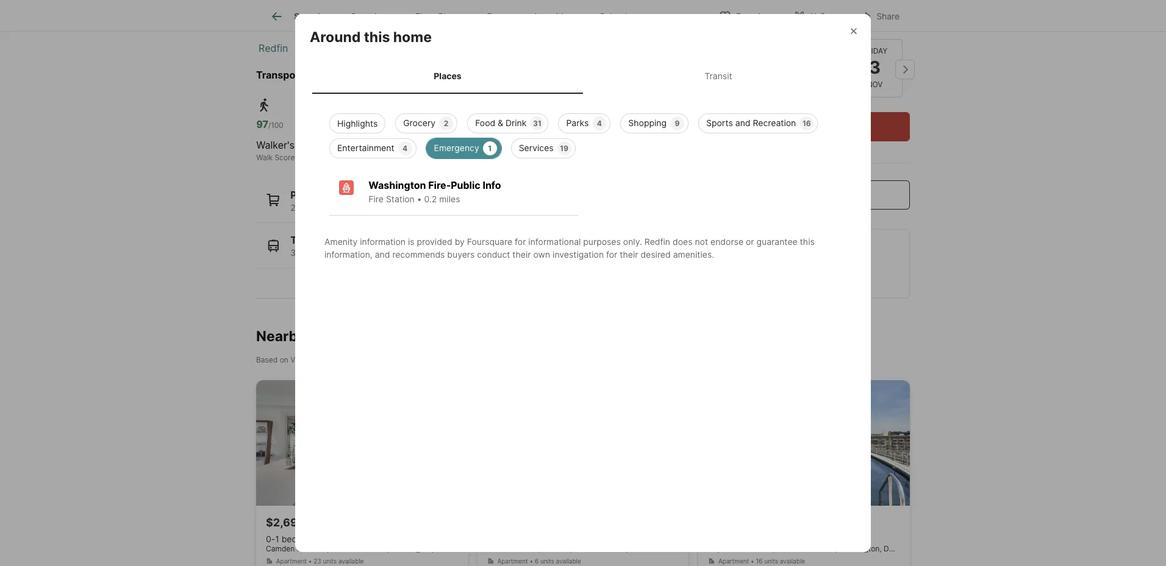Task type: locate. For each thing, give the bounding box(es) containing it.
® for bikeable
[[523, 153, 528, 162]]

their
[[513, 249, 531, 260], [620, 249, 639, 260]]

excellent transit transit score ®
[[375, 139, 449, 162]]

their left h2,
[[513, 249, 531, 260]]

around inside dialog
[[310, 29, 361, 46]]

64,
[[423, 248, 436, 258]]

fire
[[369, 194, 384, 204]]

1 horizontal spatial new
[[593, 545, 608, 554]]

| for capitol view on 14th
[[772, 545, 775, 554]]

0 horizontal spatial around
[[256, 5, 307, 22]]

amenities
[[533, 11, 573, 22]]

4
[[597, 119, 602, 128], [403, 144, 408, 153], [404, 202, 409, 213]]

0 horizontal spatial nw,
[[376, 545, 389, 554]]

81 /100 up excellent
[[375, 118, 402, 130]]

places inside tab
[[434, 71, 462, 81]]

around this home
[[310, 29, 432, 46]]

0 horizontal spatial 81
[[375, 118, 386, 130]]

16
[[803, 119, 811, 128], [756, 558, 763, 566]]

1 vertical spatial this
[[800, 237, 815, 247]]

this down overview
[[364, 29, 390, 46]]

1 20009 from the left
[[449, 545, 472, 554]]

floor plans
[[416, 11, 460, 22]]

1 horizontal spatial transit
[[375, 153, 399, 162]]

0 horizontal spatial on
[[280, 356, 289, 365]]

3 score from the left
[[504, 153, 523, 162]]

1 2112 from the left
[[487, 545, 503, 554]]

1 horizontal spatial /100
[[386, 121, 402, 130]]

amenities.
[[673, 249, 715, 260]]

1 /100 from the left
[[268, 121, 284, 130]]

0 horizontal spatial new
[[505, 545, 521, 554]]

apartment
[[276, 558, 307, 566], [498, 558, 528, 566], [719, 558, 749, 566]]

and down information
[[375, 249, 390, 260]]

2 horizontal spatial apartment
[[719, 558, 749, 566]]

units for 16
[[765, 558, 779, 566]]

® inside excellent transit transit score ®
[[421, 153, 426, 162]]

1 vertical spatial places
[[291, 189, 322, 201]]

1 horizontal spatial 14th
[[797, 545, 812, 554]]

units down 2420
[[765, 558, 779, 566]]

0 horizontal spatial score
[[275, 153, 295, 162]]

schedule tour button
[[719, 112, 910, 141]]

2 hampshire from the left
[[610, 545, 647, 554]]

® down transit at the left top of page
[[421, 153, 426, 162]]

0 horizontal spatial 2112
[[487, 545, 503, 554]]

81 /100 up very
[[487, 118, 513, 130]]

1 vertical spatial transit
[[375, 153, 399, 162]]

16 inside list box
[[803, 119, 811, 128]]

information,
[[325, 249, 373, 260]]

st inside $2,699+ 0-1 beds camden roosevelt | 2101 16th st nw, washington, dc 20009
[[366, 545, 374, 554]]

81 up excellent
[[375, 118, 386, 130]]

3 ® from the left
[[523, 153, 528, 162]]

1 vertical spatial 1
[[275, 535, 279, 545]]

2 horizontal spatial transit
[[705, 71, 733, 81]]

near
[[330, 69, 352, 81]]

self
[[794, 6, 808, 16]]

around
[[256, 5, 307, 22], [310, 29, 361, 46]]

around for around this home
[[310, 29, 361, 46]]

score down walker's
[[275, 153, 295, 162]]

2 apartment from the left
[[498, 558, 528, 566]]

1 inside $2,699+ 0-1 beds camden roosevelt | 2101 16th st nw, washington, dc 20009
[[275, 535, 279, 545]]

amenities tab
[[520, 2, 586, 31]]

1 horizontal spatial 2112
[[575, 545, 591, 554]]

2 their from the left
[[620, 249, 639, 260]]

provided
[[417, 237, 453, 247]]

around up redfin "link"
[[256, 5, 307, 22]]

is
[[408, 237, 415, 247]]

1 horizontal spatial apartment
[[498, 558, 528, 566]]

2 ® from the left
[[421, 153, 426, 162]]

services
[[519, 143, 554, 153]]

st right 2420
[[814, 545, 822, 554]]

0 vertical spatial this
[[364, 29, 390, 46]]

fees
[[487, 11, 506, 22]]

score down excellent
[[401, 153, 421, 162]]

dc inside $2,699+ 0-1 beds camden roosevelt | 2101 16th st nw, washington, dc 20009
[[436, 545, 447, 554]]

only.
[[623, 237, 642, 247]]

® down the paradise
[[295, 153, 300, 162]]

2 /100 from the left
[[386, 121, 402, 130]]

places
[[434, 71, 462, 81], [291, 189, 322, 201]]

2 up transit at the left top of page
[[444, 119, 449, 128]]

units right 6
[[541, 558, 555, 566]]

places down washington, dc
[[434, 71, 462, 81]]

3 apartment from the left
[[719, 558, 749, 566]]

1 new from the left
[[505, 545, 521, 554]]

tab list
[[256, 0, 655, 31], [310, 59, 857, 94]]

1 score from the left
[[275, 153, 295, 162]]

score for very
[[504, 153, 523, 162]]

1 horizontal spatial 81 /100
[[487, 118, 513, 130]]

and inside amenity information is provided by foursquare for informational purposes only. redfin does not endorse or guarantee this information, and recommends buyers conduct their own investigation for their desired amenities.
[[375, 249, 390, 260]]

0 vertical spatial tab list
[[256, 0, 655, 31]]

1 vertical spatial tab list
[[310, 59, 857, 94]]

available for apartment • 6 units available
[[556, 558, 581, 566]]

42,
[[331, 248, 344, 258]]

list box containing grocery
[[320, 108, 847, 158]]

0 horizontal spatial hampshire
[[523, 545, 560, 554]]

units
[[323, 558, 337, 566], [541, 558, 555, 566], [765, 558, 779, 566]]

4 left transit at the left top of page
[[403, 144, 408, 153]]

around down search
[[310, 29, 361, 46]]

transit inside tab
[[705, 71, 733, 81]]

| up apartment • 6 units available
[[570, 545, 573, 554]]

1 horizontal spatial redfin
[[645, 237, 671, 247]]

2 81 from the left
[[487, 118, 498, 130]]

parks
[[567, 118, 589, 128]]

investigation
[[553, 249, 604, 260]]

•
[[417, 194, 422, 204], [309, 558, 312, 566], [530, 558, 533, 566], [751, 558, 755, 566]]

1 available from the left
[[339, 558, 364, 566]]

2420
[[777, 545, 795, 554]]

0 vertical spatial and
[[736, 118, 751, 128]]

apartment down camden
[[276, 558, 307, 566]]

1 horizontal spatial hampshire
[[610, 545, 647, 554]]

0 horizontal spatial available
[[339, 558, 364, 566]]

units right 23
[[323, 558, 337, 566]]

0 vertical spatial transit
[[705, 71, 733, 81]]

• left 0.2
[[417, 194, 422, 204]]

tour right "schedule"
[[828, 121, 848, 133]]

bike
[[487, 153, 502, 162]]

0 vertical spatial around
[[256, 5, 307, 22]]

walk
[[256, 153, 273, 162]]

0 horizontal spatial units
[[323, 558, 337, 566]]

1 | from the left
[[327, 545, 329, 554]]

on right based
[[280, 356, 289, 365]]

2 vertical spatial transit
[[291, 234, 324, 247]]

apartment left 6
[[498, 558, 528, 566]]

90,
[[439, 248, 451, 258]]

2 horizontal spatial units
[[765, 558, 779, 566]]

view down nearby rentals
[[291, 356, 307, 365]]

0 horizontal spatial 20009
[[449, 545, 472, 554]]

transit up sports
[[705, 71, 733, 81]]

fire-
[[429, 179, 451, 191]]

81 for excellent
[[375, 118, 386, 130]]

0 vertical spatial for
[[515, 237, 526, 247]]

3 /100 from the left
[[498, 121, 513, 130]]

1 horizontal spatial st
[[814, 545, 822, 554]]

0 vertical spatial tour
[[837, 6, 851, 16]]

4 left parks
[[404, 202, 409, 213]]

1 down food
[[488, 144, 492, 153]]

not
[[695, 237, 708, 247]]

and right sports
[[736, 118, 751, 128]]

0 horizontal spatial ®
[[295, 153, 300, 162]]

around this home element
[[310, 14, 447, 46]]

guided
[[810, 6, 835, 16]]

tab list containing places
[[310, 59, 857, 94]]

® down bikeable
[[523, 153, 528, 162]]

1 vertical spatial for
[[607, 249, 618, 260]]

2 | from the left
[[570, 545, 573, 554]]

based
[[256, 356, 278, 365]]

2 units from the left
[[541, 558, 555, 566]]

1 horizontal spatial and
[[736, 118, 751, 128]]

| inside $2,699+ 0-1 beds camden roosevelt | 2101 16th st nw, washington, dc 20009
[[327, 545, 329, 554]]

0 vertical spatial 1
[[488, 144, 492, 153]]

| left 2420
[[772, 545, 775, 554]]

nw, right 16th
[[376, 545, 389, 554]]

2 inside places 2 groceries, 27 restaurants, 4 parks
[[291, 202, 296, 213]]

2 horizontal spatial 20009
[[897, 545, 920, 554]]

0 horizontal spatial 16
[[756, 558, 763, 566]]

2 horizontal spatial nw,
[[824, 545, 837, 554]]

97 /100
[[256, 118, 284, 130]]

1 14th from the left
[[765, 545, 780, 554]]

roosevelt
[[297, 545, 331, 554]]

1 horizontal spatial this
[[800, 237, 815, 247]]

new up apartment • 6 units available
[[505, 545, 521, 554]]

0 horizontal spatial places
[[291, 189, 322, 201]]

14th
[[765, 545, 780, 554], [797, 545, 812, 554]]

/100 inside '97 /100'
[[268, 121, 284, 130]]

available down avenue
[[556, 558, 581, 566]]

nw,
[[376, 545, 389, 554], [664, 545, 678, 554], [824, 545, 837, 554]]

1 horizontal spatial available
[[556, 558, 581, 566]]

• for apartment • 16 units available
[[751, 558, 755, 566]]

places up groceries, on the top
[[291, 189, 322, 201]]

2 left groceries, on the top
[[291, 202, 296, 213]]

3 | from the left
[[772, 545, 775, 554]]

nw, right 2420
[[824, 545, 837, 554]]

27
[[341, 202, 351, 213]]

14th up apartment • 16 units available
[[765, 545, 780, 554]]

® for paradise
[[295, 153, 300, 162]]

photo of 2420 14th st nw, washington, dc 20009 image
[[699, 381, 910, 507]]

share button
[[850, 3, 910, 28]]

list box inside around this home dialog
[[320, 108, 847, 158]]

transit up 305,
[[291, 234, 324, 247]]

tab list containing search
[[256, 0, 655, 31]]

1 vertical spatial tour
[[828, 121, 848, 133]]

3 available from the left
[[780, 558, 806, 566]]

transit down excellent
[[375, 153, 399, 162]]

friday
[[863, 47, 888, 56]]

2112
[[487, 545, 503, 554], [575, 545, 591, 554]]

new
[[505, 545, 521, 554], [593, 545, 608, 554]]

capitol view on 14th
[[709, 545, 780, 554]]

view
[[310, 5, 345, 22], [354, 69, 378, 81], [730, 241, 754, 253], [291, 356, 307, 365], [735, 545, 752, 554]]

0 horizontal spatial this
[[364, 29, 390, 46]]

2 horizontal spatial |
[[772, 545, 775, 554]]

1 horizontal spatial |
[[570, 545, 573, 554]]

1 vertical spatial redfin
[[645, 237, 671, 247]]

restaurants,
[[353, 202, 401, 213]]

/100
[[268, 121, 284, 130], [386, 121, 402, 130], [498, 121, 513, 130]]

redfin
[[259, 42, 288, 54], [645, 237, 671, 247]]

floor plans tab
[[402, 2, 474, 31]]

this right guarantee
[[800, 237, 815, 247]]

overview
[[350, 11, 389, 22]]

places inside places 2 groceries, 27 restaurants, 4 parks
[[291, 189, 322, 201]]

1 horizontal spatial score
[[401, 153, 421, 162]]

4 right parks
[[597, 119, 602, 128]]

washington, dc
[[371, 42, 444, 54]]

on
[[280, 356, 289, 365], [754, 545, 763, 554]]

2 horizontal spatial ®
[[523, 153, 528, 162]]

redfin up the transportation
[[259, 42, 288, 54]]

• left 6
[[530, 558, 533, 566]]

2 available from the left
[[556, 558, 581, 566]]

&
[[498, 118, 503, 128]]

2 horizontal spatial score
[[504, 153, 523, 162]]

0 vertical spatial 16
[[803, 119, 811, 128]]

places for places
[[434, 71, 462, 81]]

1 horizontal spatial ®
[[421, 153, 426, 162]]

around for around view 14
[[256, 5, 307, 22]]

2 inside list box
[[444, 119, 449, 128]]

for down purposes
[[607, 249, 618, 260]]

1 units from the left
[[323, 558, 337, 566]]

tour right out
[[837, 6, 851, 16]]

1 horizontal spatial for
[[607, 249, 618, 260]]

1 81 from the left
[[375, 118, 386, 130]]

0 horizontal spatial apartment
[[276, 558, 307, 566]]

1 horizontal spatial places
[[434, 71, 462, 81]]

nw, inside $2,699+ 0-1 beds camden roosevelt | 2101 16th st nw, washington, dc 20009
[[376, 545, 389, 554]]

and inside list box
[[736, 118, 751, 128]]

0 horizontal spatial their
[[513, 249, 531, 260]]

1 vertical spatial and
[[375, 249, 390, 260]]

/100 for very
[[498, 121, 513, 130]]

81
[[375, 118, 386, 130], [487, 118, 498, 130]]

redfin up am,
[[645, 237, 671, 247]]

available down 16th
[[339, 558, 364, 566]]

2 14th from the left
[[797, 545, 812, 554]]

1 vertical spatial around
[[310, 29, 361, 46]]

0 horizontal spatial st
[[366, 545, 374, 554]]

hampshire up apartment • 6 units available
[[523, 545, 560, 554]]

self guided tour option
[[719, 0, 910, 27]]

0 horizontal spatial 2
[[291, 202, 296, 213]]

new right avenue
[[593, 545, 608, 554]]

® for transit
[[421, 153, 426, 162]]

view right near
[[354, 69, 378, 81]]

tour inside option
[[837, 6, 851, 16]]

their down only.
[[620, 249, 639, 260]]

available down 2420
[[780, 558, 806, 566]]

1 horizontal spatial 20009
[[737, 545, 760, 554]]

very bikeable bike score ®
[[487, 139, 549, 162]]

0 horizontal spatial and
[[375, 249, 390, 260]]

1 horizontal spatial nw,
[[664, 545, 678, 554]]

apartment for apartment • 6 units available
[[498, 558, 528, 566]]

h8,
[[567, 248, 581, 258]]

3 units from the left
[[765, 558, 779, 566]]

1 horizontal spatial their
[[620, 249, 639, 260]]

16 right recreation
[[803, 119, 811, 128]]

places for places 2 groceries, 27 restaurants, 4 parks
[[291, 189, 322, 201]]

transit inside "transit 305, 325, 42, 43, 52, 54, 59, 63, 64, 90, 92, 96, d32, green, h2, h4, h8, s2, s9, w47, wp-am, yellow"
[[291, 234, 324, 247]]

1 81 /100 from the left
[[375, 118, 402, 130]]

score inside excellent transit transit score ®
[[401, 153, 421, 162]]

or
[[746, 237, 755, 247]]

81 /100 for very
[[487, 118, 513, 130]]

2 horizontal spatial available
[[780, 558, 806, 566]]

| left 2101 at the left of page
[[327, 545, 329, 554]]

4 for parks
[[597, 119, 602, 128]]

3 nw, from the left
[[824, 545, 837, 554]]

info
[[483, 179, 501, 191]]

score inside the walker's paradise walk score ®
[[275, 153, 295, 162]]

14th right 2420
[[797, 545, 812, 554]]

0 horizontal spatial 1
[[275, 535, 279, 545]]

| 2420 14th st nw, washington, dc 20009
[[772, 545, 920, 554]]

1 apartment from the left
[[276, 558, 307, 566]]

score right bike
[[504, 153, 523, 162]]

• down capitol view on 14th
[[751, 558, 755, 566]]

1 vertical spatial 2
[[291, 202, 296, 213]]

® inside the walker's paradise walk score ®
[[295, 153, 300, 162]]

out
[[820, 11, 834, 21]]

score inside very bikeable bike score ®
[[504, 153, 523, 162]]

2 new from the left
[[593, 545, 608, 554]]

• left 23
[[309, 558, 312, 566]]

1 horizontal spatial 81
[[487, 118, 498, 130]]

1 nw, from the left
[[376, 545, 389, 554]]

2 score from the left
[[401, 153, 421, 162]]

81 up very
[[487, 118, 498, 130]]

2 81 /100 from the left
[[487, 118, 513, 130]]

0 vertical spatial places
[[434, 71, 462, 81]]

next image
[[896, 59, 915, 79]]

washington, inside $2,699+ 0-1 beds camden roosevelt | 2101 16th st nw, washington, dc 20009
[[391, 545, 434, 554]]

1 horizontal spatial 1
[[488, 144, 492, 153]]

0 horizontal spatial /100
[[268, 121, 284, 130]]

/100 up walker's
[[268, 121, 284, 130]]

/100 for excellent
[[386, 121, 402, 130]]

1 horizontal spatial 2
[[444, 119, 449, 128]]

2 vertical spatial 4
[[404, 202, 409, 213]]

units for 23
[[323, 558, 337, 566]]

endorse
[[711, 237, 744, 247]]

apartment for apartment • 23 units available
[[276, 558, 307, 566]]

1 horizontal spatial units
[[541, 558, 555, 566]]

washington,
[[371, 42, 427, 54], [391, 545, 434, 554], [680, 545, 723, 554], [839, 545, 882, 554]]

0-
[[266, 535, 275, 545]]

h2,
[[535, 248, 549, 258]]

hampshire left ave at the right of page
[[610, 545, 647, 554]]

/100 up excellent
[[386, 121, 402, 130]]

capitol
[[709, 545, 733, 554]]

1 left beds
[[275, 535, 279, 545]]

tab list inside around this home dialog
[[310, 59, 857, 94]]

4 inside places 2 groceries, 27 restaurants, 4 parks
[[404, 202, 409, 213]]

16 down capitol view on 14th
[[756, 558, 763, 566]]

list box
[[320, 108, 847, 158]]

1 horizontal spatial around
[[310, 29, 361, 46]]

1 ® from the left
[[295, 153, 300, 162]]

0 horizontal spatial 14th
[[765, 545, 780, 554]]

for up green,
[[515, 237, 526, 247]]

does
[[673, 237, 693, 247]]

walker's paradise walk score ®
[[256, 139, 337, 162]]

1 horizontal spatial on
[[754, 545, 763, 554]]

this
[[364, 29, 390, 46], [800, 237, 815, 247]]

1 horizontal spatial 16
[[803, 119, 811, 128]]

view up apartment • 16 units available
[[735, 545, 752, 554]]

1 vertical spatial 4
[[403, 144, 408, 153]]

/100 right food
[[498, 121, 513, 130]]

0 horizontal spatial 81 /100
[[375, 118, 402, 130]]

19
[[560, 144, 569, 153]]

on up apartment • 16 units available
[[754, 545, 763, 554]]

1 st from the left
[[366, 545, 374, 554]]

0 vertical spatial redfin
[[259, 42, 288, 54]]

0 vertical spatial 2
[[444, 119, 449, 128]]

1 vertical spatial 16
[[756, 558, 763, 566]]

1 inside around this home dialog
[[488, 144, 492, 153]]

0 vertical spatial 4
[[597, 119, 602, 128]]

places tab
[[312, 61, 583, 91]]

redfin inside amenity information is provided by foursquare for informational purposes only. redfin does not endorse or guarantee this information, and recommends buyers conduct their own investigation for their desired amenities.
[[645, 237, 671, 247]]

nw, right ave at the right of page
[[664, 545, 678, 554]]

0 horizontal spatial |
[[327, 545, 329, 554]]

st right 16th
[[366, 545, 374, 554]]

apartment down capitol view on 14th
[[719, 558, 749, 566]]

0 vertical spatial on
[[280, 356, 289, 365]]

® inside very bikeable bike score ®
[[523, 153, 528, 162]]

0 horizontal spatial redfin
[[259, 42, 288, 54]]

2 horizontal spatial /100
[[498, 121, 513, 130]]

0 horizontal spatial transit
[[291, 234, 324, 247]]



Task type: describe. For each thing, give the bounding box(es) containing it.
amenity information is provided by foursquare for informational purposes only. redfin does not endorse or guarantee this information, and recommends buyers conduct their own investigation for their desired amenities.
[[325, 237, 815, 260]]

share
[[877, 11, 900, 21]]

tour inside button
[[828, 121, 848, 133]]

sports
[[707, 118, 733, 128]]

food
[[475, 118, 496, 128]]

based on view 14
[[256, 356, 318, 365]]

photo of 2101 16th st nw, washington, dc 20009 image
[[256, 381, 468, 507]]

2 st from the left
[[814, 545, 822, 554]]

31
[[533, 119, 542, 128]]

0 horizontal spatial for
[[515, 237, 526, 247]]

9
[[675, 119, 680, 128]]

public
[[451, 179, 481, 191]]

54,
[[378, 248, 390, 258]]

| for 2112 new hampshire avenue apartments
[[570, 545, 573, 554]]

columbia link
[[308, 42, 351, 54]]

14 right or
[[756, 241, 768, 253]]

$2,699+
[[266, 517, 312, 530]]

sports and recreation
[[707, 118, 796, 128]]

1 hampshire from the left
[[523, 545, 560, 554]]

emergency
[[434, 143, 479, 153]]

columbia
[[308, 42, 351, 54]]

redfin link
[[259, 42, 288, 54]]

s9,
[[599, 248, 612, 258]]

score for excellent
[[401, 153, 421, 162]]

view up columbia
[[310, 5, 345, 22]]

81 for very
[[487, 118, 498, 130]]

81 /100 for excellent
[[375, 118, 402, 130]]

available for apartment • 16 units available
[[780, 558, 806, 566]]

• for apartment • 23 units available
[[309, 558, 312, 566]]

apartment • 16 units available
[[719, 558, 806, 566]]

highlights
[[337, 118, 378, 129]]

20009 inside $2,699+ 0-1 beds camden roosevelt | 2101 16th st nw, washington, dc 20009
[[449, 545, 472, 554]]

am,
[[653, 248, 669, 258]]

apartment • 23 units available
[[276, 558, 364, 566]]

transit for transit
[[705, 71, 733, 81]]

• for apartment • 6 units available
[[530, 558, 533, 566]]

self guided tour list box
[[719, 0, 910, 27]]

overview tab
[[337, 2, 402, 31]]

information
[[360, 237, 406, 247]]

325,
[[311, 248, 329, 258]]

2 nw, from the left
[[664, 545, 678, 554]]

food & drink
[[475, 118, 527, 128]]

search
[[294, 11, 323, 22]]

this inside amenity information is provided by foursquare for informational purposes only. redfin does not endorse or guarantee this information, and recommends buyers conduct their own investigation for their desired amenities.
[[800, 237, 815, 247]]

fees tab
[[474, 2, 520, 31]]

s2,
[[584, 248, 597, 258]]

search link
[[270, 9, 323, 24]]

friday 3 nov
[[863, 47, 888, 89]]

groceries,
[[298, 202, 338, 213]]

2 2112 from the left
[[575, 545, 591, 554]]

informational
[[529, 237, 581, 247]]

floor
[[416, 11, 436, 22]]

$2,699+ 0-1 beds camden roosevelt | 2101 16th st nw, washington, dc 20009
[[266, 517, 472, 554]]

transit for transit 305, 325, 42, 43, 52, 54, 59, 63, 64, 90, 92, 96, d32, green, h2, h4, h8, s2, s9, w47, wp-am, yellow
[[291, 234, 324, 247]]

parks
[[412, 202, 434, 213]]

h4,
[[551, 248, 565, 258]]

recommends
[[393, 249, 445, 260]]

excellent
[[375, 139, 417, 151]]

own
[[534, 249, 550, 260]]

w47,
[[614, 248, 634, 258]]

23
[[314, 558, 321, 566]]

entertainment
[[337, 143, 395, 153]]

14 down nearby rentals
[[310, 356, 318, 365]]

conduct
[[477, 249, 510, 260]]

transportation near view 14
[[256, 69, 392, 81]]

home
[[393, 29, 432, 46]]

plans
[[438, 11, 460, 22]]

miles
[[439, 194, 460, 204]]

ave
[[650, 545, 662, 554]]

16th
[[349, 545, 364, 554]]

score for walker's
[[275, 153, 295, 162]]

2 20009 from the left
[[737, 545, 760, 554]]

1 their from the left
[[513, 249, 531, 260]]

transit
[[420, 139, 449, 151]]

97
[[256, 118, 268, 130]]

14 up around this home
[[348, 5, 365, 22]]

wp-
[[636, 248, 653, 258]]

apartments
[[590, 545, 630, 554]]

59,
[[393, 248, 405, 258]]

transit tab
[[583, 61, 854, 91]]

paradise
[[297, 139, 337, 151]]

1 vertical spatial on
[[754, 545, 763, 554]]

camden
[[266, 545, 295, 554]]

apartment for apartment • 16 units available
[[719, 558, 749, 566]]

view 14
[[730, 241, 768, 253]]

yellow
[[672, 248, 697, 258]]

transit inside excellent transit transit score ®
[[375, 153, 399, 162]]

amenity
[[325, 237, 358, 247]]

available for apartment • 23 units available
[[339, 558, 364, 566]]

63,
[[408, 248, 421, 258]]

3 20009 from the left
[[897, 545, 920, 554]]

nearby
[[256, 328, 306, 345]]

desired
[[641, 249, 671, 260]]

around view 14
[[256, 5, 365, 22]]

transportation
[[256, 69, 328, 81]]

52,
[[362, 248, 375, 258]]

units for 6
[[541, 558, 555, 566]]

schools tab
[[586, 2, 645, 31]]

favorite button
[[709, 3, 779, 28]]

schedule tour
[[782, 121, 848, 133]]

2101
[[331, 545, 347, 554]]

4 for entertainment
[[403, 144, 408, 153]]

43,
[[347, 248, 360, 258]]

305,
[[291, 248, 309, 258]]

recreation
[[753, 118, 796, 128]]

nov
[[867, 80, 883, 89]]

96,
[[469, 248, 482, 258]]

apartment • 6 units available
[[498, 558, 581, 566]]

14 down washington, dc
[[380, 69, 392, 81]]

/100 for walker's
[[268, 121, 284, 130]]

around this home dialog
[[295, 14, 871, 553]]

bikeable
[[511, 139, 549, 151]]

3
[[869, 57, 881, 78]]

view left guarantee
[[730, 241, 754, 253]]

• inside washington fire-public info fire station • 0.2 miles
[[417, 194, 422, 204]]



Task type: vqa. For each thing, say whether or not it's contained in the screenshot.
by
yes



